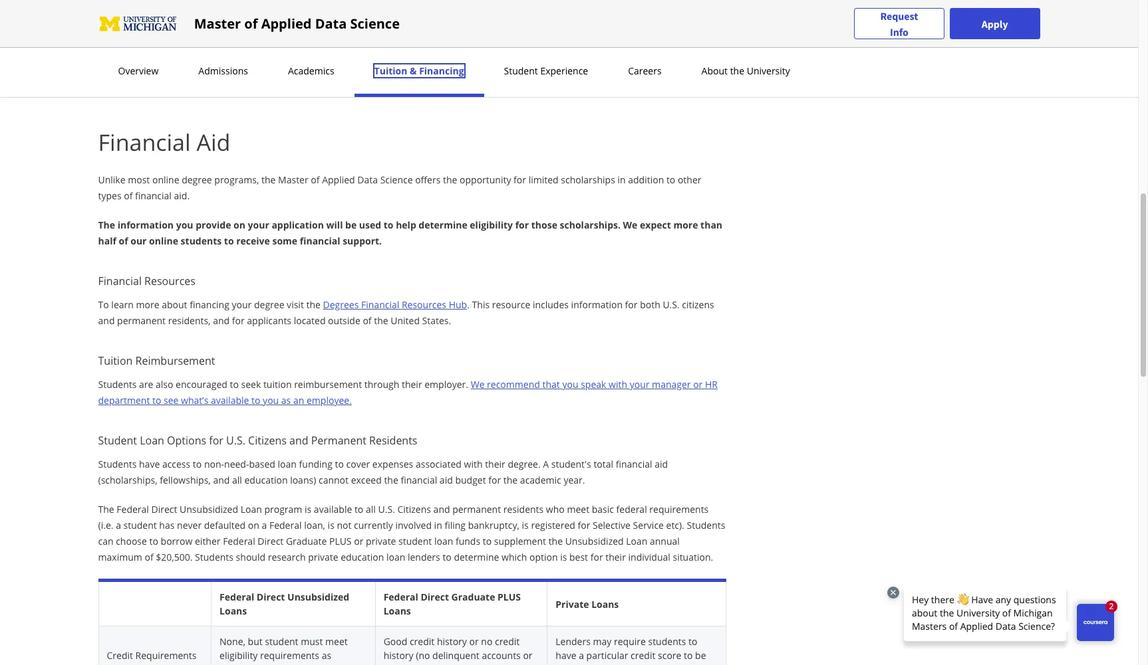 Task type: describe. For each thing, give the bounding box(es) containing it.
etc).
[[666, 519, 684, 532]]

or right one
[[292, 71, 301, 84]]

all inside the federal direct unsubsidized loan program is available to all u.s. citizens and permanent residents who meet basic federal requirements (i.e. a student has never defaulted on a federal loan, is not currently involved in filing bankruptcy, is registered for selective service etc). students can choose to borrow either federal direct graduate plus or private student loan funds to supplement the unsubsidized loan annual maximum of $20,500. students should research private education loan lenders to determine which option is best for their individual situation.
[[366, 504, 376, 516]]

with inside we recommend that you speak with your manager or hr department to see what's available to you as an employee.
[[609, 378, 627, 391]]

bankruptcy
[[384, 664, 433, 666]]

student loan options for u.s. citizens and permanent residents
[[98, 434, 417, 448]]

by
[[273, 664, 283, 666]]

tuition for tuition & financing
[[374, 65, 407, 77]]

service
[[633, 519, 664, 532]]

the right about
[[730, 65, 744, 77]]

more inside we offer several payment options, and fortunately you won't be billed upfront for the whole degree. you may pay per term for all the classes you take that term, opt into a monthly payment plan, or pay each time you register for a course. if something comes up due to work, family, or other life commitments, and you need to take one or more months (sessions) or even an entire term off, you won't be charged.
[[304, 71, 327, 84]]

opportunity
[[460, 174, 511, 186]]

expect
[[640, 219, 671, 231]]

a down program
[[262, 519, 267, 532]]

and inside students have access to non-need-based loan funding to cover expenses associated with their degree. a student's total financial aid (scholarships, fellowships, and all education loans) cannot exceed the financial aid budget for the academic year.
[[213, 474, 230, 487]]

located
[[294, 315, 326, 327]]

direct inside federal direct unsubsidized loans
[[257, 591, 285, 604]]

citizens
[[682, 299, 714, 311]]

credit up (no
[[410, 636, 435, 649]]

0 vertical spatial their
[[402, 378, 422, 391]]

information inside the information you provide on your application will be used to help determine eligibility for those scholarships. we expect more than half of our online students to receive some financial support.
[[118, 219, 174, 231]]

student for student loan options for u.s. citizens and permanent residents
[[98, 434, 137, 448]]

0 vertical spatial you
[[133, 15, 152, 29]]

we offer several payment options, and fortunately you won't be billed upfront for the whole degree. you may pay per term for all the classes you take that term, opt into a monthly payment plan, or pay each time you register for a course. if something comes up due to work, family, or other life commitments, and you need to take one or more months (sessions) or even an entire term off, you won't be charged.
[[98, 39, 725, 84]]

1 vertical spatial history
[[384, 650, 413, 663]]

about the university link
[[697, 65, 794, 77]]

types
[[98, 190, 121, 202]]

even
[[422, 71, 442, 84]]

(i.e.
[[98, 519, 113, 532]]

the down expenses
[[384, 474, 398, 487]]

offer
[[114, 39, 135, 52]]

online inside unlike most online degree programs, the master of applied data science offers the opportunity for limited scholarships in addition to other types of financial aid.
[[152, 174, 179, 186]]

students up department
[[98, 378, 137, 391]]

2 horizontal spatial loan
[[626, 535, 647, 548]]

and inside the federal direct unsubsidized loan program is available to all u.s. citizens and permanent residents who meet basic federal requirements (i.e. a student has never defaulted on a federal loan, is not currently involved in filing bankruptcy, is registered for selective service etc). students can choose to borrow either federal direct graduate plus or private student loan funds to supplement the unsubsidized loan annual maximum of $20,500. students should research private education loan lenders to determine which option is best for their individual situation.
[[433, 504, 450, 516]]

students down either
[[195, 551, 233, 564]]

who
[[546, 504, 565, 516]]

commitments,
[[114, 71, 176, 84]]

or down 'register'
[[410, 71, 419, 84]]

request
[[880, 9, 918, 22]]

. this resource includes information for both u.s. citizens and permanent residents, and for applicants located outside of the united states.
[[98, 299, 714, 327]]

visit
[[287, 299, 304, 311]]

plus inside the federal direct unsubsidized loan program is available to all u.s. citizens and permanent residents who meet basic federal requirements (i.e. a student has never defaulted on a federal loan, is not currently involved in filing bankruptcy, is registered for selective service etc). students can choose to borrow either federal direct graduate plus or private student loan funds to supplement the unsubsidized loan annual maximum of $20,500. students should research private education loan lenders to determine which option is best for their individual situation.
[[329, 535, 352, 548]]

is down residents
[[522, 519, 529, 532]]

1 vertical spatial won't
[[545, 71, 568, 84]]

or right accounts
[[523, 650, 533, 663]]

or left no
[[469, 636, 479, 649]]

can
[[98, 535, 113, 548]]

see
[[164, 394, 179, 407]]

loans)
[[290, 474, 316, 487]]

individual
[[628, 551, 670, 564]]

the right offers at the top of page
[[443, 174, 457, 186]]

and right options,
[[249, 39, 266, 52]]

be inside lenders may require students to have a particular credit score to be approved without a co-borrower.
[[695, 650, 706, 663]]

2 vertical spatial loan
[[386, 551, 405, 564]]

unsubsidized inside federal direct unsubsidized loans
[[287, 591, 349, 604]]

some
[[272, 235, 297, 247]]

requirements
[[135, 650, 197, 663]]

monthly
[[209, 55, 245, 68]]

for right "best"
[[590, 551, 603, 564]]

private
[[556, 598, 589, 611]]

financial for financial resources
[[98, 274, 142, 289]]

requirements inside none, but student must meet eligibility requirements as determined by the fafsa
[[260, 650, 319, 663]]

you up about
[[709, 39, 725, 52]]

provide
[[196, 219, 231, 231]]

federal down '(scholarships,'
[[117, 504, 149, 516]]

opt
[[165, 55, 179, 68]]

that inside we recommend that you speak with your manager or hr department to see what's available to you as an employee.
[[542, 378, 560, 391]]

funds
[[456, 535, 480, 548]]

budget
[[455, 474, 486, 487]]

applied inside unlike most online degree programs, the master of applied data science offers the opportunity for limited scholarships in addition to other types of financial aid.
[[322, 174, 355, 186]]

1 vertical spatial unsubsidized
[[565, 535, 624, 548]]

non-
[[204, 458, 224, 471]]

offers
[[415, 174, 441, 186]]

online inside the information you provide on your application will be used to help determine eligibility for those scholarships. we expect more than half of our online students to receive some financial support.
[[149, 235, 178, 247]]

the left whole
[[453, 39, 467, 52]]

application
[[272, 219, 324, 231]]

on inside good credit history or no credit history (no delinquent accounts or bankruptcy on credit report)
[[435, 664, 446, 666]]

loan,
[[304, 519, 325, 532]]

0 vertical spatial loan
[[140, 434, 164, 448]]

you up academics link
[[319, 39, 335, 52]]

for left both
[[625, 299, 638, 311]]

1 horizontal spatial payment
[[247, 55, 286, 68]]

the left academic
[[503, 474, 518, 487]]

for left applicants
[[232, 315, 245, 327]]

students inside lenders may require students to have a particular credit score to be approved without a co-borrower.
[[648, 636, 686, 649]]

1 vertical spatial student
[[398, 535, 432, 548]]

one
[[273, 71, 289, 84]]

1 vertical spatial resources
[[402, 299, 446, 311]]

something
[[506, 55, 552, 68]]

you down tuition
[[263, 394, 279, 407]]

u.s. inside the federal direct unsubsidized loan program is available to all u.s. citizens and permanent residents who meet basic federal requirements (i.e. a student has never defaulted on a federal loan, is not currently involved in filing bankruptcy, is registered for selective service etc). students can choose to borrow either federal direct graduate plus or private student loan funds to supplement the unsubsidized loan annual maximum of $20,500. students should research private education loan lenders to determine which option is best for their individual situation.
[[378, 504, 395, 516]]

all inside students have access to non-need-based loan funding to cover expenses associated with their degree. a student's total financial aid (scholarships, fellowships, and all education loans) cannot exceed the financial aid budget for the academic year.
[[232, 474, 242, 487]]

charged.
[[584, 71, 622, 84]]

financing
[[419, 65, 464, 77]]

as
[[119, 15, 130, 29]]

a up approved at the bottom of the page
[[579, 650, 584, 663]]

that inside we offer several payment options, and fortunately you won't be billed upfront for the whole degree. you may pay per term for all the classes you take that term, opt into a monthly payment plan, or pay each time you register for a course. if something comes up due to work, family, or other life commitments, and you need to take one or more months (sessions) or even an entire term off, you won't be charged.
[[119, 55, 137, 68]]

the right programs, at the top left
[[261, 174, 276, 186]]

hub
[[449, 299, 467, 311]]

you down billed on the left
[[386, 55, 403, 68]]

is left "best"
[[560, 551, 567, 564]]

funding
[[299, 458, 332, 471]]

the information you provide on your application will be used to help determine eligibility for those scholarships. we expect more than half of our online students to receive some financial support.
[[98, 219, 722, 247]]

you left need
[[198, 71, 214, 84]]

2 vertical spatial financial
[[361, 299, 399, 311]]

options
[[167, 434, 206, 448]]

we for that
[[471, 378, 485, 391]]

request info button
[[854, 8, 944, 40]]

students right etc).
[[687, 519, 725, 532]]

for up work,
[[632, 39, 645, 52]]

the up family,
[[659, 39, 674, 52]]

program
[[264, 504, 302, 516]]

.
[[467, 299, 470, 311]]

access
[[162, 458, 190, 471]]

2 horizontal spatial loans
[[591, 598, 619, 611]]

encouraged
[[176, 378, 227, 391]]

the up located at left
[[306, 299, 321, 311]]

residents,
[[168, 315, 211, 327]]

financial resources
[[98, 274, 195, 289]]

a up entire
[[456, 55, 461, 68]]

credit inside lenders may require students to have a particular credit score to be approved without a co-borrower.
[[631, 650, 655, 663]]

for inside unlike most online degree programs, the master of applied data science offers the opportunity for limited scholarships in addition to other types of financial aid.
[[514, 174, 526, 186]]

without
[[600, 664, 633, 666]]

credit down the delinquent
[[449, 664, 474, 666]]

federal inside federal direct graduate plus loans
[[384, 591, 418, 604]]

meet inside none, but student must meet eligibility requirements as determined by the fafsa
[[325, 636, 348, 649]]

0 horizontal spatial student
[[123, 519, 157, 532]]

approved
[[556, 664, 597, 666]]

1 horizontal spatial term
[[609, 39, 630, 52]]

science inside unlike most online degree programs, the master of applied data science offers the opportunity for limited scholarships in addition to other types of financial aid.
[[380, 174, 413, 186]]

for up even
[[441, 55, 453, 68]]

maximum
[[98, 551, 142, 564]]

either
[[195, 535, 221, 548]]

is left the not
[[328, 519, 334, 532]]

0 horizontal spatial unsubsidized
[[180, 504, 238, 516]]

0 vertical spatial payment
[[171, 39, 210, 52]]

if
[[497, 55, 503, 68]]

a right (i.e.
[[116, 519, 121, 532]]

you down something
[[526, 71, 542, 84]]

you left speak at bottom
[[562, 378, 578, 391]]

need-
[[224, 458, 249, 471]]

about
[[701, 65, 728, 77]]

fortunately
[[268, 39, 316, 52]]

research
[[268, 551, 306, 564]]

federal down program
[[269, 519, 302, 532]]

the inside the federal direct unsubsidized loan program is available to all u.s. citizens and permanent residents who meet basic federal requirements (i.e. a student has never defaulted on a federal loan, is not currently involved in filing bankruptcy, is registered for selective service etc). students can choose to borrow either federal direct graduate plus or private student loan funds to supplement the unsubsidized loan annual maximum of $20,500. students should research private education loan lenders to determine which option is best for their individual situation.
[[549, 535, 563, 548]]

financial for financial aid
[[98, 127, 191, 158]]

basic
[[592, 504, 614, 516]]

federal up should
[[223, 535, 255, 548]]

defaulted
[[204, 519, 246, 532]]

(scholarships,
[[98, 474, 157, 487]]

on inside the federal direct unsubsidized loan program is available to all u.s. citizens and permanent residents who meet basic federal requirements (i.e. a student has never defaulted on a federal loan, is not currently involved in filing bankruptcy, is registered for selective service etc). students can choose to borrow either federal direct graduate plus or private student loan funds to supplement the unsubsidized loan annual maximum of $20,500. students should research private education loan lenders to determine which option is best for their individual situation.
[[248, 519, 259, 532]]

0 vertical spatial history
[[437, 636, 467, 649]]

credit up accounts
[[495, 636, 520, 649]]

will
[[326, 219, 343, 231]]

degree inside unlike most online degree programs, the master of applied data science offers the opportunity for limited scholarships in addition to other types of financial aid.
[[182, 174, 212, 186]]

unlike
[[98, 174, 125, 186]]

and down into
[[179, 71, 195, 84]]

1 vertical spatial loan
[[434, 535, 453, 548]]

lenders may require students to have a particular credit score to be approved without a co-borrower.
[[556, 636, 706, 666]]

you inside we offer several payment options, and fortunately you won't be billed upfront for the whole degree. you may pay per term for all the classes you take that term, opt into a monthly payment plan, or pay each time you register for a course. if something comes up due to work, family, or other life commitments, and you need to take one or more months (sessions) or even an entire term off, you won't be charged.
[[534, 39, 550, 52]]

of inside the information you provide on your application will be used to help determine eligibility for those scholarships. we expect more than half of our online students to receive some financial support.
[[119, 235, 128, 247]]

of up application
[[311, 174, 320, 186]]

tuition for tuition reimbursement
[[98, 354, 133, 369]]

permanent inside the federal direct unsubsidized loan program is available to all u.s. citizens and permanent residents who meet basic federal requirements (i.e. a student has never defaulted on a federal loan, is not currently involved in filing bankruptcy, is registered for selective service etc). students can choose to borrow either federal direct graduate plus or private student loan funds to supplement the unsubsidized loan annual maximum of $20,500. students should research private education loan lenders to determine which option is best for their individual situation.
[[452, 504, 501, 516]]

federal inside federal direct unsubsidized loans
[[220, 591, 254, 604]]

1 horizontal spatial take
[[252, 71, 270, 84]]

per
[[591, 39, 606, 52]]

be down comes
[[571, 71, 582, 84]]

for left selective
[[578, 519, 590, 532]]

0 vertical spatial citizens
[[248, 434, 287, 448]]

and down financing
[[213, 315, 230, 327]]

registered
[[531, 519, 575, 532]]

good
[[384, 636, 407, 649]]

of inside . this resource includes information for both u.s. citizens and permanent residents, and for applicants located outside of the united states.
[[363, 315, 372, 327]]

employer.
[[425, 378, 468, 391]]

0 vertical spatial aid
[[655, 458, 668, 471]]

0 vertical spatial data
[[315, 14, 347, 32]]

tuition & financing link
[[370, 65, 468, 77]]

0 vertical spatial pay
[[573, 39, 589, 52]]

entire
[[458, 71, 484, 84]]

apply
[[982, 17, 1008, 30]]

direct up research
[[258, 535, 284, 548]]

loans inside federal direct graduate plus loans
[[384, 605, 411, 618]]

than
[[700, 219, 722, 231]]

or right "plan,"
[[312, 55, 321, 68]]

plus inside federal direct graduate plus loans
[[498, 591, 521, 604]]

accounts
[[482, 650, 521, 663]]

several
[[138, 39, 169, 52]]

total
[[594, 458, 613, 471]]

0 vertical spatial master
[[194, 14, 241, 32]]

0 vertical spatial science
[[350, 14, 400, 32]]

determine inside the information you provide on your application will be used to help determine eligibility for those scholarships. we expect more than half of our online students to receive some financial support.
[[419, 219, 467, 231]]

for up non-
[[209, 434, 223, 448]]

master inside unlike most online degree programs, the master of applied data science offers the opportunity for limited scholarships in addition to other types of financial aid.
[[278, 174, 308, 186]]

used
[[359, 219, 381, 231]]

for inside the information you provide on your application will be used to help determine eligibility for those scholarships. we expect more than half of our online students to receive some financial support.
[[515, 219, 529, 231]]

borrower.
[[656, 664, 699, 666]]

expenses
[[372, 458, 413, 471]]

1 vertical spatial private
[[308, 551, 338, 564]]

or inside the federal direct unsubsidized loan program is available to all u.s. citizens and permanent residents who meet basic federal requirements (i.e. a student has never defaulted on a federal loan, is not currently involved in filing bankruptcy, is registered for selective service etc). students can choose to borrow either federal direct graduate plus or private student loan funds to supplement the unsubsidized loan annual maximum of $20,500. students should research private education loan lenders to determine which option is best for their individual situation.
[[354, 535, 363, 548]]

0 vertical spatial take
[[98, 55, 117, 68]]

0 horizontal spatial pay
[[324, 55, 339, 68]]

course.
[[463, 55, 495, 68]]

other inside we offer several payment options, and fortunately you won't be billed upfront for the whole degree. you may pay per term for all the classes you take that term, opt into a monthly payment plan, or pay each time you register for a course. if something comes up due to work, family, or other life commitments, and you need to take one or more months (sessions) or even an entire term off, you won't be charged.
[[698, 55, 722, 68]]

0 horizontal spatial applied
[[261, 14, 312, 32]]

has
[[159, 519, 175, 532]]

may inside lenders may require students to have a particular credit score to be approved without a co-borrower.
[[593, 636, 612, 649]]

the for the information you provide on your application will be used to help determine eligibility for those scholarships. we expect more than half of our online students to receive some financial support.
[[98, 219, 115, 231]]

options,
[[212, 39, 247, 52]]



Task type: locate. For each thing, give the bounding box(es) containing it.
0 horizontal spatial tuition
[[98, 354, 133, 369]]

1 vertical spatial aid
[[440, 474, 453, 487]]

an
[[445, 71, 456, 84], [293, 394, 304, 407]]

other
[[698, 55, 722, 68], [678, 174, 701, 186]]

may inside we offer several payment options, and fortunately you won't be billed upfront for the whole degree. you may pay per term for all the classes you take that term, opt into a monthly payment plan, or pay each time you register for a course. if something comes up due to work, family, or other life commitments, and you need to take one or more months (sessions) or even an entire term off, you won't be charged.
[[553, 39, 571, 52]]

more inside the information you provide on your application will be used to help determine eligibility for those scholarships. we expect more than half of our online students to receive some financial support.
[[673, 219, 698, 231]]

with up budget on the left of page
[[464, 458, 483, 471]]

in inside unlike most online degree programs, the master of applied data science offers the opportunity for limited scholarships in addition to other types of financial aid.
[[618, 174, 626, 186]]

0 vertical spatial eligibility
[[470, 219, 513, 231]]

in inside the federal direct unsubsidized loan program is available to all u.s. citizens and permanent residents who meet basic federal requirements (i.e. a student has never defaulted on a federal loan, is not currently involved in filing bankruptcy, is registered for selective service etc). students can choose to borrow either federal direct graduate plus or private student loan funds to supplement the unsubsidized loan annual maximum of $20,500. students should research private education loan lenders to determine which option is best for their individual situation.
[[434, 519, 442, 532]]

degree. inside students have access to non-need-based loan funding to cover expenses associated with their degree. a student's total financial aid (scholarships, fellowships, and all education loans) cannot exceed the financial aid budget for the academic year.
[[508, 458, 541, 471]]

1 vertical spatial science
[[380, 174, 413, 186]]

financial right total
[[616, 458, 652, 471]]

degree up applicants
[[254, 299, 284, 311]]

pay
[[573, 39, 589, 52], [324, 55, 339, 68]]

on down the delinquent
[[435, 664, 446, 666]]

data
[[315, 14, 347, 32], [357, 174, 378, 186]]

citizens up involved
[[397, 504, 431, 516]]

0 vertical spatial student
[[123, 519, 157, 532]]

loan down "filing"
[[434, 535, 453, 548]]

on up the receive
[[234, 219, 245, 231]]

determine
[[419, 219, 467, 231], [454, 551, 499, 564]]

the down registered
[[549, 535, 563, 548]]

0 horizontal spatial education
[[244, 474, 288, 487]]

requirements up by
[[260, 650, 319, 663]]

as
[[281, 394, 291, 407], [322, 650, 331, 663]]

1 vertical spatial meet
[[325, 636, 348, 649]]

permanent
[[117, 315, 166, 327], [452, 504, 501, 516]]

admissions link
[[194, 65, 252, 77]]

0 vertical spatial may
[[553, 39, 571, 52]]

1 vertical spatial student
[[98, 434, 137, 448]]

graduate inside the federal direct unsubsidized loan program is available to all u.s. citizens and permanent residents who meet basic federal requirements (i.e. a student has never defaulted on a federal loan, is not currently involved in filing bankruptcy, is registered for selective service etc). students can choose to borrow either federal direct graduate plus or private student loan funds to supplement the unsubsidized loan annual maximum of $20,500. students should research private education loan lenders to determine which option is best for their individual situation.
[[286, 535, 327, 548]]

financial
[[135, 190, 172, 202], [300, 235, 340, 247], [616, 458, 652, 471], [401, 474, 437, 487]]

of right types on the top
[[124, 190, 133, 202]]

careers link
[[624, 65, 666, 77]]

requirements inside the federal direct unsubsidized loan program is available to all u.s. citizens and permanent residents who meet basic federal requirements (i.e. a student has never defaulted on a federal loan, is not currently involved in filing bankruptcy, is registered for selective service etc). students can choose to borrow either federal direct graduate plus or private student loan funds to supplement the unsubsidized loan annual maximum of $20,500. students should research private education loan lenders to determine which option is best for their individual situation.
[[649, 504, 709, 516]]

student inside none, but student must meet eligibility requirements as determined by the fafsa
[[265, 636, 298, 649]]

0 horizontal spatial on
[[234, 219, 245, 231]]

in left "filing"
[[434, 519, 442, 532]]

whole
[[470, 39, 496, 52]]

1 horizontal spatial applied
[[322, 174, 355, 186]]

1 vertical spatial an
[[293, 394, 304, 407]]

eligibility
[[470, 219, 513, 231], [220, 650, 258, 663]]

the inside the information you provide on your application will be used to help determine eligibility for those scholarships. we expect more than half of our online students to receive some financial support.
[[98, 219, 115, 231]]

resources up about on the left of the page
[[144, 274, 195, 289]]

exceed
[[351, 474, 382, 487]]

the federal direct unsubsidized loan program is available to all u.s. citizens and permanent residents who meet basic federal requirements (i.e. a student has never defaulted on a federal loan, is not currently involved in filing bankruptcy, is registered for selective service etc). students can choose to borrow either federal direct graduate plus or private student loan funds to supplement the unsubsidized loan annual maximum of $20,500. students should research private education loan lenders to determine which option is best for their individual situation.
[[98, 504, 725, 564]]

applicants
[[247, 315, 291, 327]]

0 horizontal spatial we
[[98, 39, 112, 52]]

eligibility inside the information you provide on your application will be used to help determine eligibility for those scholarships. we expect more than half of our online students to receive some financial support.
[[470, 219, 513, 231]]

1 horizontal spatial loans
[[384, 605, 411, 618]]

loans up good
[[384, 605, 411, 618]]

1 horizontal spatial aid
[[655, 458, 668, 471]]

more
[[304, 71, 327, 84], [673, 219, 698, 231], [136, 299, 159, 311]]

data up used on the top left of the page
[[357, 174, 378, 186]]

0 vertical spatial requirements
[[649, 504, 709, 516]]

your
[[248, 219, 269, 231], [232, 299, 252, 311], [630, 378, 650, 391]]

0 vertical spatial more
[[304, 71, 327, 84]]

student experience
[[504, 65, 588, 77]]

selective
[[593, 519, 631, 532]]

1 vertical spatial education
[[341, 551, 384, 564]]

1 vertical spatial data
[[357, 174, 378, 186]]

speak
[[581, 378, 606, 391]]

available inside we recommend that you speak with your manager or hr department to see what's available to you as an employee.
[[211, 394, 249, 407]]

seek
[[241, 378, 261, 391]]

loan up access
[[140, 434, 164, 448]]

won't up each
[[337, 39, 361, 52]]

as inside we recommend that you speak with your manager or hr department to see what's available to you as an employee.
[[281, 394, 291, 407]]

and up "filing"
[[433, 504, 450, 516]]

won't
[[337, 39, 361, 52], [545, 71, 568, 84]]

that down offer
[[119, 55, 137, 68]]

loan inside students have access to non-need-based loan funding to cover expenses associated with their degree. a student's total financial aid (scholarships, fellowships, and all education loans) cannot exceed the financial aid budget for the academic year.
[[278, 458, 297, 471]]

aid down associated
[[440, 474, 453, 487]]

student up by
[[265, 636, 298, 649]]

your up applicants
[[232, 299, 252, 311]]

academics
[[288, 65, 334, 77]]

their up budget on the left of page
[[485, 458, 505, 471]]

1 vertical spatial requirements
[[260, 650, 319, 663]]

department
[[98, 394, 150, 407]]

a
[[543, 458, 549, 471]]

$20,500.
[[156, 551, 193, 564]]

the inside . this resource includes information for both u.s. citizens and permanent residents, and for applicants located outside of the united states.
[[374, 315, 388, 327]]

your for financing
[[232, 299, 252, 311]]

report)
[[476, 664, 506, 666]]

1 horizontal spatial that
[[542, 378, 560, 391]]

1 vertical spatial permanent
[[452, 504, 501, 516]]

eligibility up determined
[[220, 650, 258, 663]]

0 horizontal spatial more
[[136, 299, 159, 311]]

applied up fortunately
[[261, 14, 312, 32]]

0 horizontal spatial won't
[[337, 39, 361, 52]]

into
[[182, 55, 199, 68]]

an inside we offer several payment options, and fortunately you won't be billed upfront for the whole degree. you may pay per term for all the classes you take that term, opt into a monthly payment plan, or pay each time you register for a course. if something comes up due to work, family, or other life commitments, and you need to take one or more months (sessions) or even an entire term off, you won't be charged.
[[445, 71, 456, 84]]

citizens
[[248, 434, 287, 448], [397, 504, 431, 516]]

u.s.
[[663, 299, 680, 311], [226, 434, 245, 448], [378, 504, 395, 516]]

your for on
[[248, 219, 269, 231]]

pay left each
[[324, 55, 339, 68]]

0 horizontal spatial take
[[98, 55, 117, 68]]

2 horizontal spatial more
[[673, 219, 698, 231]]

1 vertical spatial degree.
[[508, 458, 541, 471]]

credit requirements
[[107, 650, 197, 663]]

have inside students have access to non-need-based loan funding to cover expenses associated with their degree. a student's total financial aid (scholarships, fellowships, and all education loans) cannot exceed the financial aid budget for the academic year.
[[139, 458, 160, 471]]

science up billed on the left
[[350, 14, 400, 32]]

0 vertical spatial have
[[139, 458, 160, 471]]

u.s. inside . this resource includes information for both u.s. citizens and permanent residents, and for applicants located outside of the united states.
[[663, 299, 680, 311]]

be up time
[[363, 39, 374, 52]]

lenders
[[408, 551, 440, 564]]

their down selective
[[605, 551, 626, 564]]

their inside the federal direct unsubsidized loan program is available to all u.s. citizens and permanent residents who meet basic federal requirements (i.e. a student has never defaulted on a federal loan, is not currently involved in filing bankruptcy, is registered for selective service etc). students can choose to borrow either federal direct graduate plus or private student loan funds to supplement the unsubsidized loan annual maximum of $20,500. students should research private education loan lenders to determine which option is best for their individual situation.
[[605, 551, 626, 564]]

2 vertical spatial your
[[630, 378, 650, 391]]

0 horizontal spatial in
[[434, 519, 442, 532]]

must
[[301, 636, 323, 649]]

0 vertical spatial tuition
[[374, 65, 407, 77]]

0 horizontal spatial u.s.
[[226, 434, 245, 448]]

student down department
[[98, 434, 137, 448]]

their inside students have access to non-need-based loan funding to cover expenses associated with their degree. a student's total financial aid (scholarships, fellowships, and all education loans) cannot exceed the financial aid budget for the academic year.
[[485, 458, 505, 471]]

1 horizontal spatial loan
[[241, 504, 262, 516]]

1 horizontal spatial education
[[341, 551, 384, 564]]

support.
[[343, 235, 382, 247]]

0 horizontal spatial resources
[[144, 274, 195, 289]]

won't down comes
[[545, 71, 568, 84]]

degree. for you
[[498, 39, 531, 52]]

0 vertical spatial student
[[504, 65, 538, 77]]

of inside the federal direct unsubsidized loan program is available to all u.s. citizens and permanent residents who meet basic federal requirements (i.e. a student has never defaulted on a federal loan, is not currently involved in filing bankruptcy, is registered for selective service etc). students can choose to borrow either federal direct graduate plus or private student loan funds to supplement the unsubsidized loan annual maximum of $20,500. students should research private education loan lenders to determine which option is best for their individual situation.
[[145, 551, 153, 564]]

1 vertical spatial graduate
[[451, 591, 495, 604]]

1 vertical spatial we
[[623, 219, 637, 231]]

due
[[599, 55, 615, 68]]

co-
[[643, 664, 656, 666]]

2 horizontal spatial on
[[435, 664, 446, 666]]

1 vertical spatial other
[[678, 174, 701, 186]]

all down need-
[[232, 474, 242, 487]]

for inside students have access to non-need-based loan funding to cover expenses associated with their degree. a student's total financial aid (scholarships, fellowships, and all education loans) cannot exceed the financial aid budget for the academic year.
[[488, 474, 501, 487]]

0 vertical spatial the
[[98, 219, 115, 231]]

1 vertical spatial students
[[648, 636, 686, 649]]

overview link
[[114, 65, 162, 77]]

your inside we recommend that you speak with your manager or hr department to see what's available to you as an employee.
[[630, 378, 650, 391]]

direct inside federal direct graduate plus loans
[[421, 591, 449, 604]]

of right outside
[[363, 315, 372, 327]]

your up the receive
[[248, 219, 269, 231]]

degree. inside we offer several payment options, and fortunately you won't be billed upfront for the whole degree. you may pay per term for all the classes you take that term, opt into a monthly payment plan, or pay each time you register for a course. if something comes up due to work, family, or other life commitments, and you need to take one or more months (sessions) or even an entire term off, you won't be charged.
[[498, 39, 531, 52]]

2 vertical spatial loan
[[626, 535, 647, 548]]

1 vertical spatial term
[[486, 71, 507, 84]]

0 vertical spatial your
[[248, 219, 269, 231]]

or down currently
[[354, 535, 363, 548]]

private loans
[[556, 598, 619, 611]]

be inside the information you provide on your application will be used to help determine eligibility for those scholarships. we expect more than half of our online students to receive some financial support.
[[345, 219, 357, 231]]

a left co-
[[635, 664, 640, 666]]

receive
[[236, 235, 270, 247]]

we for several
[[98, 39, 112, 52]]

both
[[640, 299, 660, 311]]

tuition reimbursement
[[98, 354, 215, 369]]

financial inside unlike most online degree programs, the master of applied data science offers the opportunity for limited scholarships in addition to other types of financial aid.
[[135, 190, 172, 202]]

0 horizontal spatial plus
[[329, 535, 352, 548]]

1 vertical spatial financial
[[98, 274, 142, 289]]

you up something
[[534, 39, 550, 52]]

2 horizontal spatial student
[[398, 535, 432, 548]]

is
[[305, 504, 311, 516], [328, 519, 334, 532], [522, 519, 529, 532], [560, 551, 567, 564]]

this
[[472, 299, 490, 311]]

you
[[319, 39, 335, 52], [709, 39, 725, 52], [386, 55, 403, 68], [198, 71, 214, 84], [526, 71, 542, 84], [176, 219, 193, 231], [562, 378, 578, 391], [263, 394, 279, 407]]

loan up loans)
[[278, 458, 297, 471]]

1 horizontal spatial have
[[556, 650, 576, 663]]

2 the from the top
[[98, 504, 114, 516]]

family,
[[655, 55, 684, 68]]

1 vertical spatial have
[[556, 650, 576, 663]]

0 horizontal spatial payment
[[171, 39, 210, 52]]

education inside the federal direct unsubsidized loan program is available to all u.s. citizens and permanent residents who meet basic federal requirements (i.e. a student has never defaulted on a federal loan, is not currently involved in filing bankruptcy, is registered for selective service etc). students can choose to borrow either federal direct graduate plus or private student loan funds to supplement the unsubsidized loan annual maximum of $20,500. students should research private education loan lenders to determine which option is best for their individual situation.
[[341, 551, 384, 564]]

tuition & financing
[[374, 65, 464, 77]]

the down degrees financial resources hub link
[[374, 315, 388, 327]]

other down classes
[[698, 55, 722, 68]]

0 vertical spatial private
[[366, 535, 396, 548]]

degree.
[[498, 39, 531, 52], [508, 458, 541, 471]]

1 vertical spatial payment
[[247, 55, 286, 68]]

u.s. up need-
[[226, 434, 245, 448]]

most
[[128, 174, 150, 186]]

student experience link
[[500, 65, 592, 77]]

1 horizontal spatial information
[[571, 299, 623, 311]]

0 horizontal spatial aid
[[440, 474, 453, 487]]

permanent inside . this resource includes information for both u.s. citizens and permanent residents, and for applicants located outside of the united states.
[[117, 315, 166, 327]]

students inside students have access to non-need-based loan funding to cover expenses associated with their degree. a student's total financial aid (scholarships, fellowships, and all education loans) cannot exceed the financial aid budget for the academic year.
[[98, 458, 137, 471]]

an inside we recommend that you speak with your manager or hr department to see what's available to you as an employee.
[[293, 394, 304, 407]]

payment up into
[[171, 39, 210, 52]]

financial down associated
[[401, 474, 437, 487]]

0 vertical spatial loan
[[278, 458, 297, 471]]

1 horizontal spatial private
[[366, 535, 396, 548]]

students are also encouraged to seek tuition reimbursement through their employer.
[[98, 378, 471, 391]]

direct up has
[[151, 504, 177, 516]]

federal up good
[[384, 591, 418, 604]]

or inside we recommend that you speak with your manager or hr department to see what's available to you as an employee.
[[693, 378, 703, 391]]

financial inside the information you provide on your application will be used to help determine eligibility for those scholarships. we expect more than half of our online students to receive some financial support.
[[300, 235, 340, 247]]

degrees financial resources hub link
[[323, 299, 467, 311]]

we inside we recommend that you speak with your manager or hr department to see what's available to you as an employee.
[[471, 378, 485, 391]]

1 vertical spatial degree
[[254, 299, 284, 311]]

information inside . this resource includes information for both u.s. citizens and permanent residents, and for applicants located outside of the united states.
[[571, 299, 623, 311]]

we inside we offer several payment options, and fortunately you won't be billed upfront for the whole degree. you may pay per term for all the classes you take that term, opt into a monthly payment plan, or pay each time you register for a course. if something comes up due to work, family, or other life commitments, and you need to take one or more months (sessions) or even an entire term off, you won't be charged.
[[98, 39, 112, 52]]

1 horizontal spatial we
[[471, 378, 485, 391]]

1 horizontal spatial u.s.
[[378, 504, 395, 516]]

education inside students have access to non-need-based loan funding to cover expenses associated with their degree. a student's total financial aid (scholarships, fellowships, and all education loans) cannot exceed the financial aid budget for the academic year.
[[244, 474, 288, 487]]

degrees
[[323, 299, 359, 311]]

financing
[[190, 299, 229, 311]]

degree up aid.
[[182, 174, 212, 186]]

meet
[[567, 504, 589, 516], [325, 636, 348, 649]]

more left than
[[673, 219, 698, 231]]

option
[[529, 551, 558, 564]]

with inside students have access to non-need-based loan funding to cover expenses associated with their degree. a student's total financial aid (scholarships, fellowships, and all education loans) cannot exceed the financial aid budget for the academic year.
[[464, 458, 483, 471]]

and down the to
[[98, 315, 115, 327]]

loan
[[278, 458, 297, 471], [434, 535, 453, 548], [386, 551, 405, 564]]

1 horizontal spatial eligibility
[[470, 219, 513, 231]]

their right "through"
[[402, 378, 422, 391]]

2 vertical spatial more
[[136, 299, 159, 311]]

as inside none, but student must meet eligibility requirements as determined by the fafsa
[[322, 650, 331, 663]]

their
[[402, 378, 422, 391], [485, 458, 505, 471], [605, 551, 626, 564]]

information up our at the left top of the page
[[118, 219, 174, 231]]

addition
[[628, 174, 664, 186]]

0 vertical spatial available
[[211, 394, 249, 407]]

on inside the information you provide on your application will be used to help determine eligibility for those scholarships. we expect more than half of our online students to receive some financial support.
[[234, 219, 245, 231]]

your inside the information you provide on your application will be used to help determine eligibility for those scholarships. we expect more than half of our online students to receive some financial support.
[[248, 219, 269, 231]]

0 horizontal spatial citizens
[[248, 434, 287, 448]]

federal down should
[[220, 591, 254, 604]]

the inside none, but student must meet eligibility requirements as determined by the fafsa
[[286, 664, 300, 666]]

degree. left a
[[508, 458, 541, 471]]

0 vertical spatial as
[[281, 394, 291, 407]]

all inside we offer several payment options, and fortunately you won't be billed upfront for the whole degree. you may pay per term for all the classes you take that term, opt into a monthly payment plan, or pay each time you register for a course. if something comes up due to work, family, or other life commitments, and you need to take one or more months (sessions) or even an entire term off, you won't be charged.
[[647, 39, 657, 52]]

no
[[481, 636, 492, 649]]

none,
[[220, 636, 245, 649]]

degree. for a
[[508, 458, 541, 471]]

of
[[244, 14, 258, 32], [311, 174, 320, 186], [124, 190, 133, 202], [119, 235, 128, 247], [363, 315, 372, 327], [145, 551, 153, 564]]

the right by
[[286, 664, 300, 666]]

0 horizontal spatial loan
[[140, 434, 164, 448]]

term down if
[[486, 71, 507, 84]]

fafsa
[[302, 664, 329, 666]]

which
[[502, 551, 527, 564]]

you left provide
[[176, 219, 193, 231]]

students inside the information you provide on your application will be used to help determine eligibility for those scholarships. we expect more than half of our online students to receive some financial support.
[[181, 235, 222, 247]]

or left hr
[[693, 378, 703, 391]]

and up 'funding'
[[289, 434, 308, 448]]

1 horizontal spatial student
[[504, 65, 538, 77]]

a right into
[[201, 55, 206, 68]]

for right upfront
[[438, 39, 451, 52]]

0 horizontal spatial available
[[211, 394, 249, 407]]

applied up will
[[322, 174, 355, 186]]

1 the from the top
[[98, 219, 115, 231]]

students down provide
[[181, 235, 222, 247]]

eligibility inside none, but student must meet eligibility requirements as determined by the fafsa
[[220, 650, 258, 663]]

0 vertical spatial plus
[[329, 535, 352, 548]]

federal direct graduate plus loans
[[384, 591, 521, 618]]

recommend
[[487, 378, 540, 391]]

loan down 'service'
[[626, 535, 647, 548]]

citizens inside the federal direct unsubsidized loan program is available to all u.s. citizens and permanent residents who meet basic federal requirements (i.e. a student has never defaulted on a federal loan, is not currently involved in filing bankruptcy, is registered for selective service etc). students can choose to borrow either federal direct graduate plus or private student loan funds to supplement the unsubsidized loan annual maximum of $20,500. students should research private education loan lenders to determine which option is best for their individual situation.
[[397, 504, 431, 516]]

0 vertical spatial online
[[152, 174, 179, 186]]

student for student experience
[[504, 65, 538, 77]]

the inside the federal direct unsubsidized loan program is available to all u.s. citizens and permanent residents who meet basic federal requirements (i.e. a student has never defaulted on a federal loan, is not currently involved in filing bankruptcy, is registered for selective service etc). students can choose to borrow either federal direct graduate plus or private student loan funds to supplement the unsubsidized loan annual maximum of $20,500. students should research private education loan lenders to determine which option is best for their individual situation.
[[98, 504, 114, 516]]

1 horizontal spatial citizens
[[397, 504, 431, 516]]

resources up 'states.'
[[402, 299, 446, 311]]

determine right help
[[419, 219, 467, 231]]

we left offer
[[98, 39, 112, 52]]

1 horizontal spatial may
[[593, 636, 612, 649]]

education
[[244, 474, 288, 487], [341, 551, 384, 564]]

of up options,
[[244, 14, 258, 32]]

you right as
[[133, 15, 152, 29]]

1 horizontal spatial plus
[[498, 591, 521, 604]]

students have access to non-need-based loan funding to cover expenses associated with their degree. a student's total financial aid (scholarships, fellowships, and all education loans) cannot exceed the financial aid budget for the academic year.
[[98, 458, 668, 487]]

0 horizontal spatial may
[[553, 39, 571, 52]]

term,
[[139, 55, 162, 68]]

register
[[405, 55, 438, 68]]

0 vertical spatial with
[[609, 378, 627, 391]]

residents
[[369, 434, 417, 448]]

our
[[131, 235, 147, 247]]

1 horizontal spatial on
[[248, 519, 259, 532]]

available up the not
[[314, 504, 352, 516]]

0 vertical spatial u.s.
[[663, 299, 680, 311]]

data inside unlike most online degree programs, the master of applied data science offers the opportunity for limited scholarships in addition to other types of financial aid.
[[357, 174, 378, 186]]

1 vertical spatial online
[[149, 235, 178, 247]]

tuition left &
[[374, 65, 407, 77]]

0 vertical spatial degree
[[182, 174, 212, 186]]

1 horizontal spatial meet
[[567, 504, 589, 516]]

financial up learn
[[98, 274, 142, 289]]

meet inside the federal direct unsubsidized loan program is available to all u.s. citizens and permanent residents who meet basic federal requirements (i.e. a student has never defaulted on a federal loan, is not currently involved in filing bankruptcy, is registered for selective service etc). students can choose to borrow either federal direct graduate plus or private student loan funds to supplement the unsubsidized loan annual maximum of $20,500. students should research private education loan lenders to determine which option is best for their individual situation.
[[567, 504, 589, 516]]

loans inside federal direct unsubsidized loans
[[220, 605, 247, 618]]

never
[[177, 519, 202, 532]]

the up half
[[98, 219, 115, 231]]

aid
[[196, 127, 230, 158]]

aid right total
[[655, 458, 668, 471]]

or down classes
[[686, 55, 696, 68]]

and down non-
[[213, 474, 230, 487]]

on right defaulted
[[248, 519, 259, 532]]

determine inside the federal direct unsubsidized loan program is available to all u.s. citizens and permanent residents who meet basic federal requirements (i.e. a student has never defaulted on a federal loan, is not currently involved in filing bankruptcy, is registered for selective service etc). students can choose to borrow either federal direct graduate plus or private student loan funds to supplement the unsubsidized loan annual maximum of $20,500. students should research private education loan lenders to determine which option is best for their individual situation.
[[454, 551, 499, 564]]

have up approved at the bottom of the page
[[556, 650, 576, 663]]

u.s. up currently
[[378, 504, 395, 516]]

permanent up bankruptcy, on the bottom of the page
[[452, 504, 501, 516]]

we inside the information you provide on your application will be used to help determine eligibility for those scholarships. we expect more than half of our online students to receive some financial support.
[[623, 219, 637, 231]]

2 vertical spatial student
[[265, 636, 298, 649]]

0 horizontal spatial students
[[181, 235, 222, 247]]

1 horizontal spatial graduate
[[451, 591, 495, 604]]

to inside unlike most online degree programs, the master of applied data science offers the opportunity for limited scholarships in addition to other types of financial aid.
[[666, 174, 675, 186]]

for left those
[[515, 219, 529, 231]]

0 vertical spatial all
[[647, 39, 657, 52]]

have inside lenders may require students to have a particular credit score to be approved without a co-borrower.
[[556, 650, 576, 663]]

university of michigan image
[[98, 13, 178, 34]]

the for the federal direct unsubsidized loan program is available to all u.s. citizens and permanent residents who meet basic federal requirements (i.e. a student has never defaulted on a federal loan, is not currently involved in filing bankruptcy, is registered for selective service etc). students can choose to borrow either federal direct graduate plus or private student loan funds to supplement the unsubsidized loan annual maximum of $20,500. students should research private education loan lenders to determine which option is best for their individual situation.
[[98, 504, 114, 516]]

help
[[396, 219, 416, 231]]

other inside unlike most online degree programs, the master of applied data science offers the opportunity for limited scholarships in addition to other types of financial aid.
[[678, 174, 701, 186]]

you inside the information you provide on your application will be used to help determine eligibility for those scholarships. we expect more than half of our online students to receive some financial support.
[[176, 219, 193, 231]]

includes
[[533, 299, 569, 311]]

0 vertical spatial won't
[[337, 39, 361, 52]]

0 vertical spatial unsubsidized
[[180, 504, 238, 516]]

to
[[618, 55, 627, 68], [240, 71, 249, 84], [666, 174, 675, 186], [384, 219, 393, 231], [224, 235, 234, 247], [230, 378, 239, 391], [152, 394, 161, 407], [251, 394, 260, 407], [193, 458, 202, 471], [335, 458, 344, 471], [354, 504, 363, 516], [149, 535, 158, 548], [483, 535, 492, 548], [443, 551, 452, 564], [688, 636, 697, 649], [684, 650, 693, 663]]

2 horizontal spatial all
[[647, 39, 657, 52]]

citizens up based
[[248, 434, 287, 448]]

master
[[194, 14, 241, 32], [278, 174, 308, 186]]

cover
[[346, 458, 370, 471]]

1 horizontal spatial their
[[485, 458, 505, 471]]

1 horizontal spatial pay
[[573, 39, 589, 52]]

payment up one
[[247, 55, 286, 68]]

academic
[[520, 474, 561, 487]]

0 vertical spatial meet
[[567, 504, 589, 516]]

available inside the federal direct unsubsidized loan program is available to all u.s. citizens and permanent residents who meet basic federal requirements (i.e. a student has never defaulted on a federal loan, is not currently involved in filing bankruptcy, is registered for selective service etc). students can choose to borrow either federal direct graduate plus or private student loan funds to supplement the unsubsidized loan annual maximum of $20,500. students should research private education loan lenders to determine which option is best for their individual situation.
[[314, 504, 352, 516]]

0 vertical spatial degree.
[[498, 39, 531, 52]]

each
[[342, 55, 362, 68]]

graduate inside federal direct graduate plus loans
[[451, 591, 495, 604]]

is up loan, on the left bottom
[[305, 504, 311, 516]]

1 horizontal spatial students
[[648, 636, 686, 649]]



Task type: vqa. For each thing, say whether or not it's contained in the screenshot.
left course
no



